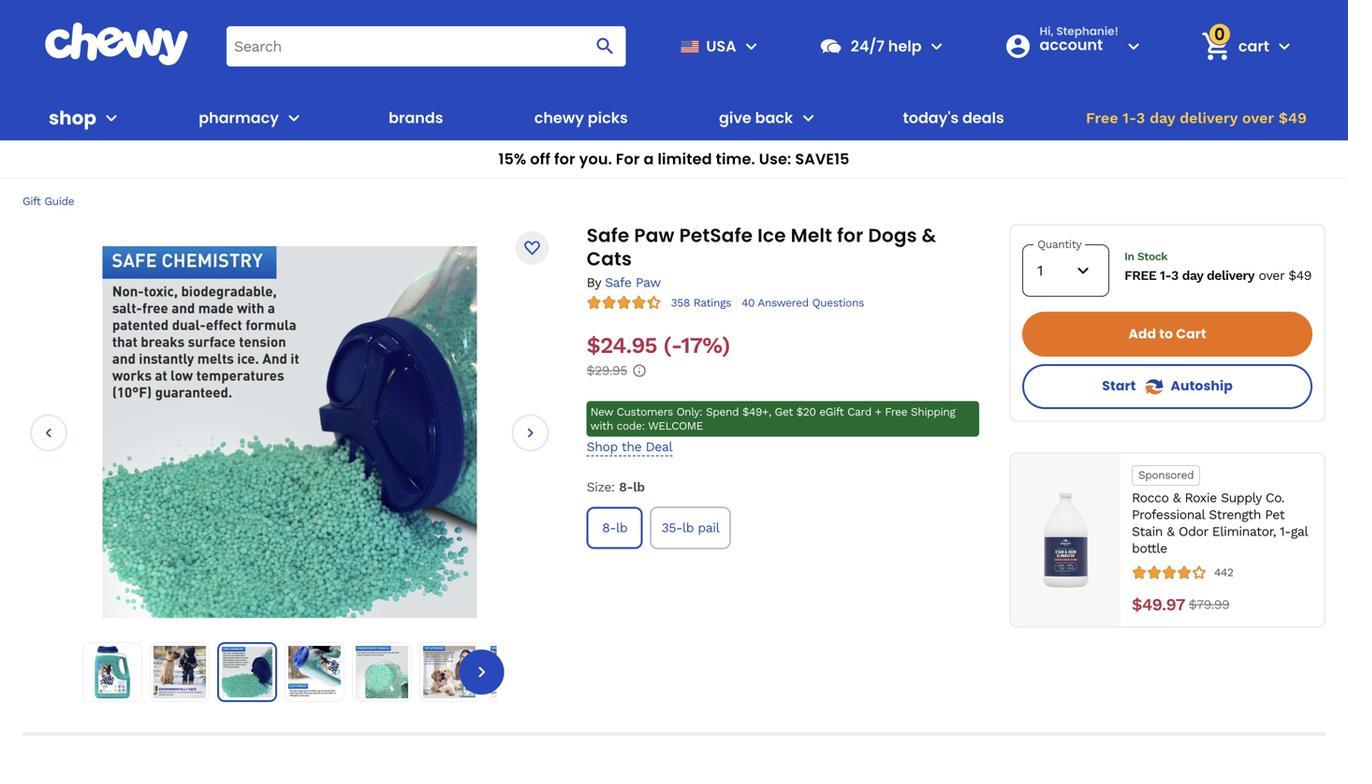 Task type: locate. For each thing, give the bounding box(es) containing it.
stephanie!
[[1057, 23, 1119, 39]]

0 vertical spatial paw
[[635, 222, 675, 249]]

0 vertical spatial &
[[922, 222, 937, 249]]

lb
[[634, 480, 645, 495], [616, 521, 628, 536], [683, 521, 694, 536]]

0 vertical spatial safe paw petsafe ice melt for dogs & cats, 8-lb jug slide 3 of 10 image
[[103, 244, 477, 618]]

1 vertical spatial delivery
[[1207, 268, 1255, 283]]

0 vertical spatial for
[[555, 148, 576, 170]]

15% off for you. for a limited time. use: save15​
[[499, 148, 850, 170]]

$49
[[1279, 109, 1308, 127], [1289, 268, 1312, 283]]

supply
[[1222, 490, 1262, 506]]

8-lb
[[602, 521, 628, 536]]

back
[[756, 107, 794, 128]]

start
[[1103, 377, 1140, 395]]

gal
[[1292, 524, 1308, 540]]

gift guide
[[22, 195, 74, 208]]

1- down pet
[[1281, 524, 1292, 540]]

in
[[1125, 250, 1135, 263]]

1 horizontal spatial 8-
[[619, 480, 634, 495]]

delivery up add to cart button
[[1207, 268, 1255, 283]]

guide
[[44, 195, 74, 208]]

1 vertical spatial day
[[1183, 268, 1204, 283]]

site banner
[[0, 0, 1349, 179]]

to
[[1160, 325, 1174, 343]]

shop button
[[49, 96, 123, 141]]

free inside new customers only: spend $49+, get $20 egift card + free shipping with code: welcome shop the deal
[[885, 406, 908, 419]]

lb right : on the bottom left of page
[[634, 480, 645, 495]]

1 vertical spatial safe paw petsafe ice melt for dogs & cats, 8-lb jug slide 3 of 10 image
[[222, 647, 273, 698]]

35-lb pail button
[[651, 507, 731, 550]]

0 vertical spatial day
[[1150, 109, 1176, 127]]

today's deals link
[[896, 96, 1012, 141]]

safe paw petsafe ice melt for dogs & cats
[[587, 222, 937, 272]]

shop
[[49, 105, 96, 131]]

day
[[1150, 109, 1176, 127], [1183, 268, 1204, 283]]

list
[[82, 643, 547, 703]]

1- inside sponsored rocco & roxie supply co. professional strength pet stain & odor eliminator, 1-gal bottle
[[1281, 524, 1292, 540]]

use:
[[760, 148, 792, 170]]

1 vertical spatial over
[[1259, 268, 1285, 283]]

8-
[[619, 480, 634, 495], [602, 521, 616, 536]]

2 horizontal spatial lb
[[683, 521, 694, 536]]

8-lb button
[[587, 507, 643, 550]]

paw right by
[[636, 275, 661, 290]]

1 vertical spatial paw
[[636, 275, 661, 290]]

free
[[1087, 109, 1119, 127], [885, 406, 908, 419]]

gift guide link
[[22, 194, 74, 208]]

lb down 'size : 8-lb'
[[616, 521, 628, 536]]

40 answered questions
[[742, 297, 865, 310]]

day inside the in stock free 1-3 day delivery over $49
[[1183, 268, 1204, 283]]

1-
[[1123, 109, 1137, 127], [1161, 268, 1172, 283], [1281, 524, 1292, 540]]

0 horizontal spatial for
[[555, 148, 576, 170]]

0 horizontal spatial 1-
[[1123, 109, 1137, 127]]

a
[[644, 148, 654, 170]]

group containing 8-lb
[[583, 504, 984, 553]]

day inside button
[[1150, 109, 1176, 127]]

1 vertical spatial safe
[[605, 275, 632, 290]]

0 vertical spatial over
[[1243, 109, 1275, 127]]

egift
[[820, 406, 844, 419]]

autoship
[[1171, 377, 1234, 395]]

cart
[[1239, 35, 1270, 56]]

free 1-3 day delivery over $49 button
[[1081, 96, 1313, 141]]

gift
[[22, 195, 41, 208]]

0 vertical spatial safe
[[587, 222, 630, 249]]

for inside safe paw petsafe ice melt for dogs & cats
[[838, 222, 864, 249]]

group
[[583, 504, 984, 553]]

brands
[[389, 107, 443, 128]]

shop the deal button
[[587, 439, 673, 457]]

8- right : on the bottom left of page
[[619, 480, 634, 495]]

$49.97 $79.99
[[1133, 595, 1230, 615]]

1 vertical spatial 1-
[[1161, 268, 1172, 283]]

new
[[591, 406, 613, 419]]

safe paw petsafe ice melt for dogs & cats, 8-lb jug slide 5 of 10 image
[[356, 646, 408, 699]]

paw inside safe paw petsafe ice melt for dogs & cats
[[635, 222, 675, 249]]

1- down "stock"
[[1161, 268, 1172, 283]]

add
[[1129, 325, 1157, 343]]

1 vertical spatial 8-
[[602, 521, 616, 536]]

chewy
[[535, 107, 584, 128]]

delivery inside the in stock free 1-3 day delivery over $49
[[1207, 268, 1255, 283]]

17%)
[[682, 332, 730, 359]]

free right + on the right of page
[[885, 406, 908, 419]]

give
[[719, 107, 752, 128]]

1 vertical spatial for
[[838, 222, 864, 249]]

questions
[[813, 297, 865, 310]]

1 vertical spatial free
[[885, 406, 908, 419]]

safe paw petsafe ice melt for dogs & cats, 8-lb jug slide 4 of 10 image
[[289, 646, 341, 699]]

strength
[[1210, 507, 1262, 523]]

1- down account menu image
[[1123, 109, 1137, 127]]

picks
[[588, 107, 628, 128]]

1 horizontal spatial 1-
[[1161, 268, 1172, 283]]

lb left pail
[[683, 521, 694, 536]]

2 vertical spatial 1-
[[1281, 524, 1292, 540]]

stain
[[1133, 524, 1163, 540]]

chewy support image
[[819, 34, 844, 58]]

0 horizontal spatial free
[[885, 406, 908, 419]]

0 horizontal spatial day
[[1150, 109, 1176, 127]]

358 ratings
[[671, 297, 732, 310]]

pharmacy menu image
[[283, 107, 305, 129]]

8- down : on the bottom left of page
[[602, 521, 616, 536]]

& down the professional at the bottom right of page
[[1168, 524, 1175, 540]]

safe paw petsafe ice melt for dogs & cats, 8-lb jug slide 6 of 10 image
[[423, 646, 476, 699]]

1 horizontal spatial 3
[[1172, 268, 1179, 283]]

2 horizontal spatial 1-
[[1281, 524, 1292, 540]]

roxie
[[1185, 490, 1218, 506]]

safe paw petsafe ice melt for dogs & cats, 8-lb jug slide 3 of 10 image
[[103, 244, 477, 618], [222, 647, 273, 698]]

for
[[616, 148, 640, 170]]

melt
[[791, 222, 833, 249]]

for right off on the top left of the page
[[555, 148, 576, 170]]

the
[[622, 439, 642, 455]]

dogs
[[869, 222, 918, 249]]

$24.95 (-17%) text field
[[587, 332, 730, 359]]

0 horizontal spatial 3
[[1137, 109, 1146, 127]]

help
[[889, 35, 922, 56]]

with
[[591, 420, 613, 433]]

today's deals
[[904, 107, 1005, 128]]

0 horizontal spatial 8-
[[602, 521, 616, 536]]

get
[[775, 406, 793, 419]]

0 vertical spatial 1-
[[1123, 109, 1137, 127]]

&
[[922, 222, 937, 249], [1174, 490, 1181, 506], [1168, 524, 1175, 540]]

pail
[[698, 521, 720, 536]]

& up the professional at the bottom right of page
[[1174, 490, 1181, 506]]

1 horizontal spatial day
[[1183, 268, 1204, 283]]

safe up by
[[587, 222, 630, 249]]

15% off for you. for a limited time. use: save15​ button
[[0, 141, 1349, 179]]

1 vertical spatial 3
[[1172, 268, 1179, 283]]

1 vertical spatial $49
[[1289, 268, 1312, 283]]

for right melt on the right top of the page
[[838, 222, 864, 249]]

0 vertical spatial $49
[[1279, 109, 1308, 127]]

$24.95
[[587, 332, 657, 359]]

free down account on the right
[[1087, 109, 1119, 127]]

rocco & roxie supply co. professional strength pet stain & odor eliminator, 1-gal bottle link
[[1133, 490, 1313, 558]]

3 down account menu image
[[1137, 109, 1146, 127]]

paw right cats
[[635, 222, 675, 249]]

Search text field
[[227, 26, 626, 66]]

3 inside button
[[1137, 109, 1146, 127]]

safe right by
[[605, 275, 632, 290]]

safe paw petsafe ice melt for dogs & cats, 8-lb jug slide 1 of 10 image
[[86, 646, 139, 699]]

$49.97 text field
[[1133, 595, 1186, 616]]

code:
[[617, 420, 645, 433]]

safe paw link
[[605, 275, 661, 290]]

1 horizontal spatial free
[[1087, 109, 1119, 127]]

0 vertical spatial delivery
[[1180, 109, 1238, 127]]

1 horizontal spatial for
[[838, 222, 864, 249]]

40
[[742, 297, 755, 310]]

& right dogs
[[922, 222, 937, 249]]

3 right free
[[1172, 268, 1179, 283]]

give back link
[[712, 96, 794, 141]]

rocco & roxie supply co. professional strength pet stain & odor eliminator, 1-gal bottle image
[[1019, 493, 1114, 588]]

over inside button
[[1243, 109, 1275, 127]]

0 horizontal spatial lb
[[616, 521, 628, 536]]

today's
[[904, 107, 959, 128]]

delivery down items image
[[1180, 109, 1238, 127]]

over
[[1243, 109, 1275, 127], [1259, 268, 1285, 283]]

pharmacy link
[[191, 96, 279, 141]]

0 vertical spatial free
[[1087, 109, 1119, 127]]

help menu image
[[926, 35, 948, 57]]

:
[[612, 480, 615, 495]]

0 vertical spatial 3
[[1137, 109, 1146, 127]]

delivery inside free 1-3 day delivery over $49 button
[[1180, 109, 1238, 127]]



Task type: describe. For each thing, give the bounding box(es) containing it.
cart
[[1177, 325, 1207, 343]]

deals
[[963, 107, 1005, 128]]

limited
[[658, 148, 712, 170]]

stock
[[1138, 250, 1168, 263]]

usa
[[707, 35, 737, 56]]

$29.95
[[587, 363, 628, 379]]

cats
[[587, 246, 632, 272]]

co.
[[1266, 490, 1285, 506]]

24/7
[[851, 35, 885, 56]]

items image
[[1200, 30, 1233, 63]]

cart menu image
[[1274, 35, 1296, 57]]

0 vertical spatial 8-
[[619, 480, 634, 495]]

by safe paw
[[587, 275, 661, 290]]

40 answered questions button
[[736, 295, 865, 310]]

pharmacy
[[199, 107, 279, 128]]

shipping
[[911, 406, 956, 419]]

1 horizontal spatial lb
[[634, 480, 645, 495]]

Product search field
[[227, 26, 626, 66]]

usa button
[[673, 24, 763, 69]]

lb for 35-lb pail
[[683, 521, 694, 536]]

$49+,
[[743, 406, 772, 419]]

$79.99
[[1190, 597, 1230, 613]]

size : 8-lb
[[587, 480, 645, 495]]

35-lb pail
[[662, 521, 720, 536]]

in stock free 1-3 day delivery over $49
[[1125, 250, 1312, 283]]

rocco
[[1133, 490, 1169, 506]]

ratings
[[694, 297, 732, 310]]

3 inside the in stock free 1-3 day delivery over $49
[[1172, 268, 1179, 283]]

sponsored
[[1139, 469, 1195, 482]]

safe inside safe paw petsafe ice melt for dogs & cats
[[587, 222, 630, 249]]

shop
[[587, 439, 618, 455]]

$29.95 text field
[[587, 363, 628, 379]]

you.
[[580, 148, 613, 170]]

lb for 8-lb
[[616, 521, 628, 536]]

over inside the in stock free 1-3 day delivery over $49
[[1259, 268, 1285, 283]]

$49.97
[[1133, 595, 1186, 615]]

menu image
[[741, 35, 763, 57]]

$24.95 (-17%)
[[587, 332, 730, 359]]

account menu image
[[1123, 35, 1145, 57]]

+
[[875, 406, 882, 419]]

card
[[848, 406, 872, 419]]

by
[[587, 275, 601, 290]]

carousel-slider region
[[30, 244, 550, 623]]

358 ratings button
[[671, 295, 732, 310]]

time.
[[716, 148, 756, 170]]

account
[[1040, 34, 1104, 55]]

safe paw petsafe ice melt for dogs & cats, 8-lb jug slide 7 of 10 image
[[491, 646, 543, 699]]

$49 inside button
[[1279, 109, 1308, 127]]

submit search image
[[594, 35, 617, 57]]

8- inside button
[[602, 521, 616, 536]]

hi,
[[1040, 23, 1054, 39]]

1- inside button
[[1123, 109, 1137, 127]]

menu image
[[100, 107, 123, 129]]

35-
[[662, 521, 683, 536]]

2 vertical spatial &
[[1168, 524, 1175, 540]]

& inside safe paw petsafe ice melt for dogs & cats
[[922, 222, 937, 249]]

size
[[587, 480, 612, 495]]

for inside popup button
[[555, 148, 576, 170]]

bottle
[[1133, 541, 1168, 557]]

24/7 help
[[851, 35, 922, 56]]

add to cart
[[1129, 325, 1207, 343]]

$49 inside the in stock free 1-3 day delivery over $49
[[1289, 268, 1312, 283]]

give back
[[719, 107, 794, 128]]

odor
[[1179, 524, 1209, 540]]

$79.99 text field
[[1190, 595, 1230, 616]]

give back menu image
[[797, 107, 820, 129]]

1- inside the in stock free 1-3 day delivery over $49
[[1161, 268, 1172, 283]]

ice
[[758, 222, 787, 249]]

sponsored rocco & roxie supply co. professional strength pet stain & odor eliminator, 1-gal bottle
[[1133, 469, 1308, 557]]

$20
[[797, 406, 816, 419]]

professional
[[1133, 507, 1206, 523]]

hi, stephanie! account
[[1040, 23, 1119, 55]]

pet
[[1266, 507, 1285, 523]]

safe paw petsafe ice melt for dogs & cats, 8-lb jug slide 3 of 10 image inside 'carousel-slider' region
[[103, 244, 477, 618]]

chewy picks link
[[527, 96, 636, 141]]

chewy home image
[[44, 22, 189, 66]]

save15​
[[796, 148, 850, 170]]

free
[[1125, 268, 1157, 283]]

add to cart button
[[1023, 312, 1313, 357]]

1 vertical spatial &
[[1174, 490, 1181, 506]]

new customers only: spend $49+, get $20 egift card + free shipping with code: welcome shop the deal
[[587, 406, 956, 455]]

off
[[530, 148, 551, 170]]

free 1-3 day delivery over $49
[[1087, 109, 1308, 127]]

eliminator,
[[1213, 524, 1277, 540]]

spend
[[706, 406, 739, 419]]

brands link
[[381, 96, 451, 141]]

(-
[[664, 332, 682, 359]]

358
[[671, 297, 690, 310]]

0
[[1215, 22, 1226, 46]]

442
[[1215, 566, 1234, 579]]

safe paw petsafe ice melt for dogs & cats, 8-lb jug slide 2 of 10 image
[[154, 646, 206, 699]]

answered
[[758, 297, 809, 310]]

free inside button
[[1087, 109, 1119, 127]]



Task type: vqa. For each thing, say whether or not it's contained in the screenshot.
the bottom Paw
yes



